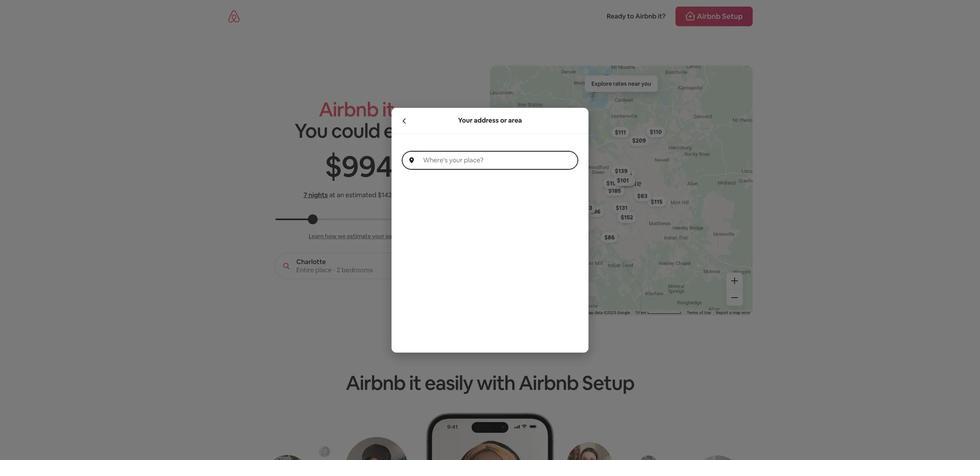 Task type: describe. For each thing, give the bounding box(es) containing it.
$125 button
[[616, 175, 636, 186]]

10 km
[[635, 311, 648, 315]]

$115 button
[[647, 196, 666, 208]]

©2023
[[604, 311, 616, 315]]

10 km button
[[633, 310, 685, 316]]

terms
[[687, 311, 699, 315]]

airbnb setup
[[697, 11, 743, 21]]

$185 button
[[605, 185, 625, 196]]

setup
[[722, 11, 743, 21]]

an
[[337, 191, 344, 200]]

report
[[716, 311, 728, 315]]

could
[[331, 118, 380, 144]]

learn how we estimate your earnings
[[309, 233, 409, 240]]

zoom out image
[[732, 295, 738, 301]]

terms of use link
[[687, 311, 711, 315]]

1 9 from the left
[[342, 147, 358, 186]]

$115
[[651, 198, 663, 205]]

your address or area
[[458, 116, 522, 125]]

area
[[508, 116, 522, 125]]

airbnb for airbnb it. you could earn
[[319, 97, 379, 122]]

airbnb for airbnb setup
[[697, 11, 721, 21]]

earn
[[384, 118, 423, 144]]

$209 button
[[629, 135, 650, 147]]

map
[[733, 311, 741, 315]]

airbnb setup
[[519, 371, 635, 396]]

bedrooms
[[342, 266, 373, 275]]

$83
[[638, 192, 648, 200]]

$150 button
[[603, 178, 623, 189]]

7 nights at an estimated $142
[[304, 191, 392, 200]]

charlotte
[[296, 258, 326, 266]]

ready
[[607, 12, 626, 21]]

$86
[[605, 234, 615, 241]]

estimate
[[347, 233, 371, 240]]

$101
[[617, 177, 629, 184]]

with
[[477, 371, 515, 396]]

$100 button
[[604, 181, 625, 192]]

$185 $152 $100 $152
[[608, 178, 633, 221]]

map region
[[409, 0, 830, 413]]

$96
[[590, 208, 601, 216]]

report a map error
[[716, 311, 751, 315]]

charlotte entire place · 2 bedrooms
[[296, 258, 373, 275]]

$83 button
[[634, 190, 651, 202]]

it.
[[382, 97, 399, 122]]

$110 button
[[646, 126, 666, 138]]

near
[[628, 80, 640, 87]]

map data ©2023 google
[[586, 311, 630, 315]]

explore rates near you
[[592, 80, 652, 87]]

of
[[700, 311, 703, 315]]

$209
[[633, 137, 646, 144]]

we
[[338, 233, 346, 240]]

$125
[[620, 177, 632, 184]]

2
[[337, 266, 340, 275]]

$ 9 9 4
[[325, 147, 393, 186]]

4
[[376, 147, 393, 186]]

2 9 from the left
[[359, 147, 375, 186]]

$142
[[378, 191, 392, 200]]



Task type: locate. For each thing, give the bounding box(es) containing it.
place
[[315, 266, 332, 275]]

km
[[641, 311, 647, 315]]

$
[[325, 147, 341, 186]]

explore
[[592, 80, 612, 87]]

$86 button
[[601, 232, 619, 243]]

zoom in image
[[732, 278, 738, 285]]

$150
[[607, 180, 619, 187]]

airbnb it. you could earn
[[295, 97, 423, 144]]

0 horizontal spatial 9
[[342, 147, 358, 186]]

airbnb for airbnb it easily with airbnb setup
[[346, 371, 406, 396]]

explore rates near you button
[[585, 76, 658, 92]]

airbnb homepage image
[[227, 10, 241, 23]]

to
[[627, 12, 634, 21]]

or
[[500, 116, 507, 125]]

$105 button
[[616, 168, 636, 180]]

7 nights button
[[304, 191, 328, 200]]

$110
[[650, 129, 662, 136]]

airbnb setup link
[[676, 7, 753, 26]]

how
[[325, 233, 337, 240]]

$101 button
[[613, 175, 633, 186]]

error
[[742, 311, 751, 315]]

Search text field
[[423, 156, 570, 164]]

nights
[[309, 191, 328, 200]]

address
[[474, 116, 499, 125]]

a
[[729, 311, 732, 315]]

$152 button
[[616, 175, 636, 186], [616, 176, 636, 187], [617, 212, 637, 223]]

your
[[458, 116, 473, 125]]

$131
[[616, 204, 628, 212]]

rates
[[613, 80, 627, 87]]

$86 $139
[[605, 168, 628, 241]]

your address or area dialog
[[392, 108, 589, 353]]

None range field
[[275, 219, 442, 220]]

·
[[334, 266, 335, 275]]

$105
[[619, 170, 632, 178]]

google
[[617, 311, 630, 315]]

$150 $125
[[607, 177, 632, 187]]

10
[[635, 311, 640, 315]]

9 right $
[[342, 147, 358, 186]]

$111
[[615, 129, 626, 136]]

it?
[[658, 12, 666, 21]]

at
[[329, 191, 335, 200]]

$111 button
[[611, 127, 630, 138]]

earnings
[[386, 233, 409, 240]]

airbnb it easily with airbnb setup
[[346, 371, 635, 396]]

$100
[[608, 183, 621, 190]]

a smiling superhost in the airbnb app. text informs us that her name is myranda, she has three years' experience hosting in little rock, and her airbnb rating is 4.96 stars out of 5. image
[[227, 411, 753, 461], [227, 411, 753, 461]]

it
[[409, 371, 421, 396]]

you
[[642, 80, 652, 87]]

data
[[595, 311, 603, 315]]

$131 button
[[612, 202, 631, 214]]

$139
[[615, 168, 628, 175]]

estimated
[[346, 191, 376, 200]]

learn how we estimate your earnings button
[[309, 233, 409, 240]]

you
[[295, 118, 328, 144]]

9
[[342, 147, 358, 186], [359, 147, 375, 186]]

7
[[304, 191, 307, 200]]

terms of use
[[687, 311, 711, 315]]

map
[[586, 311, 594, 315]]

$139 button
[[611, 166, 632, 177]]

ready to airbnb it?
[[607, 12, 666, 21]]

$133
[[580, 205, 592, 212]]

your
[[372, 233, 384, 240]]

9 left 4
[[359, 147, 375, 186]]

$185
[[609, 187, 621, 194]]

$152
[[620, 177, 632, 184], [620, 178, 632, 185], [621, 214, 633, 221]]

$133 button
[[576, 202, 596, 214]]

1 horizontal spatial 9
[[359, 147, 375, 186]]

$314
[[614, 178, 627, 185]]

learn
[[309, 233, 324, 240]]

airbnb
[[697, 11, 721, 21], [636, 12, 657, 21], [319, 97, 379, 122], [346, 371, 406, 396]]

report a map error link
[[716, 311, 751, 315]]

use
[[704, 311, 711, 315]]

easily
[[425, 371, 473, 396]]

entire
[[296, 266, 314, 275]]

airbnb inside airbnb it. you could earn
[[319, 97, 379, 122]]

$96 button
[[587, 206, 605, 218]]

$314 button
[[611, 176, 631, 187]]



Task type: vqa. For each thing, say whether or not it's contained in the screenshot.
It
yes



